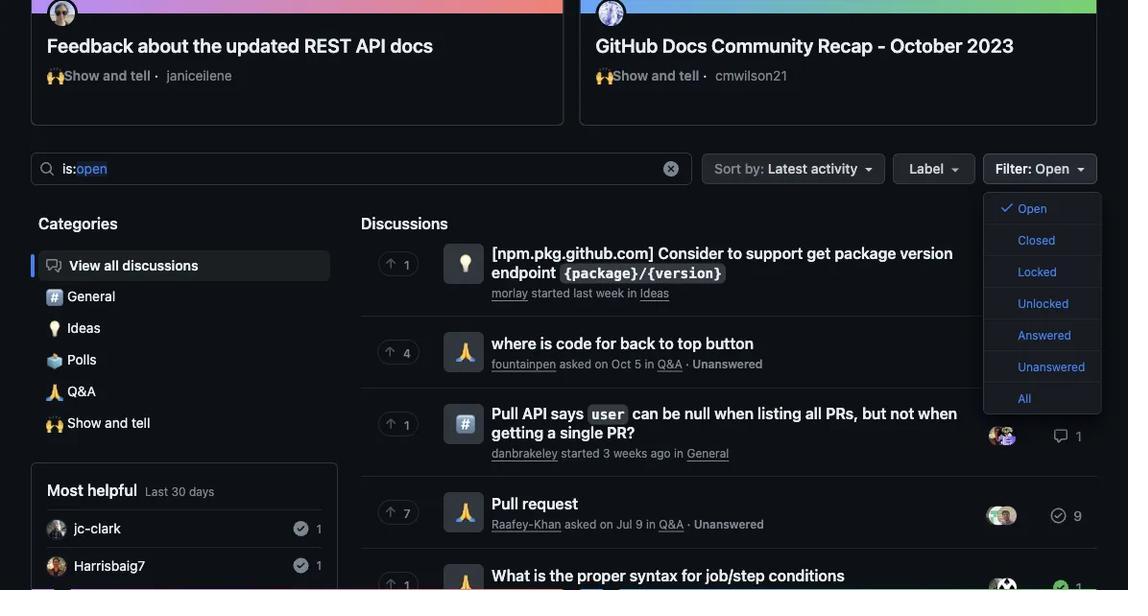 Task type: vqa. For each thing, say whether or not it's contained in the screenshot.
the bottommost Q&A
yes



Task type: describe. For each thing, give the bounding box(es) containing it.
#️⃣ for #️⃣ general
[[46, 290, 60, 308]]

closed
[[1015, 233, 1056, 247]]

categories
[[38, 215, 118, 233]]

@morlay image
[[998, 267, 1018, 286]]

tell inside 🙌 show and tell
[[132, 416, 150, 431]]

comment discussion image
[[46, 258, 61, 274]]

· inside "🙌 show and tell · janiceilene"
[[154, 67, 158, 83]]

fountainpen link
[[492, 358, 557, 371]]

weeks
[[614, 447, 648, 461]]

check image
[[1000, 200, 1015, 215]]

🙏 inside 🙏 q&a
[[46, 385, 60, 403]]

null
[[685, 405, 711, 423]]

0 horizontal spatial api
[[356, 34, 386, 57]]

#️⃣ for #️⃣
[[456, 415, 472, 435]]

in inside pull request raafey-khan asked on jul 9 in q&a · unanswered
[[647, 518, 656, 532]]

🗳️
[[46, 353, 60, 371]]

where
[[492, 335, 537, 353]]

package
[[835, 245, 897, 263]]

triangle down image
[[1074, 161, 1090, 177]]

show for feedback
[[64, 67, 100, 83]]

check circle image
[[1052, 509, 1067, 524]]

morlay link
[[492, 287, 528, 300]]

feedback about the updated rest api docs
[[47, 34, 433, 57]]

q&a link for top
[[658, 358, 683, 371]]

general link
[[687, 447, 730, 461]]

sort by: latest activity
[[715, 161, 858, 177]]

janiceilene link
[[167, 65, 232, 86]]

and inside 🙌 show and tell
[[105, 416, 128, 431]]

· inside pull request raafey-khan asked on jul 9 in q&a · unanswered
[[688, 518, 691, 532]]

· inside 🙌 show and tell · cmwilson21
[[704, 67, 707, 83]]

@jc clark image
[[990, 579, 1009, 591]]

1 when from the left
[[715, 405, 754, 423]]

unlocked
[[1015, 297, 1070, 310]]

pr?
[[607, 424, 635, 442]]

to inside where is code for back to top button fountainpen asked on oct 5 in q&a · unanswered
[[660, 335, 674, 353]]

show for github
[[613, 67, 649, 83]]

@danbrakeley image
[[998, 427, 1018, 446]]

2023
[[968, 34, 1015, 57]]

docs
[[663, 34, 708, 57]]

view all discussions link
[[38, 251, 331, 282]]

docs
[[390, 34, 433, 57]]

started for #️⃣
[[561, 447, 600, 461]]

pull for request
[[492, 495, 519, 513]]

3 comments: morlay, 07:16am on november 10 image
[[1052, 269, 1067, 284]]

1 button for 💡
[[379, 252, 419, 277]]

github
[[596, 34, 658, 57]]

@jc clark image
[[47, 521, 66, 540]]

jc-clark
[[74, 521, 121, 537]]

where is code for back to top button fountainpen asked on oct 5 in q&a · unanswered
[[492, 335, 763, 371]]

list containing feedback about the updated rest api docs
[[31, 0, 1098, 156]]

api inside the discussions list
[[523, 405, 547, 423]]

discussions
[[361, 215, 448, 233]]

janiceilene
[[167, 67, 232, 83]]

unlocked link
[[985, 288, 1101, 320]]

danbrakeley started 3 weeks ago in general
[[492, 447, 730, 461]]

7
[[404, 507, 411, 521]]

filter:
[[996, 161, 1033, 177]]

github docs community recap - october 2023 link
[[596, 34, 1082, 58]]

closed link
[[985, 225, 1101, 257]]

what is the proper syntax for job/step conditions
[[492, 567, 845, 585]]

asked inside where is code for back to top button fountainpen asked on oct 5 in q&a · unanswered
[[560, 358, 592, 371]]

in right ago
[[675, 447, 684, 461]]

jc-
[[74, 521, 91, 537]]

all link
[[985, 383, 1101, 415]]

general inside the discussions list
[[687, 447, 730, 461]]

most helpful last 30 days
[[47, 482, 215, 500]]

week
[[596, 287, 625, 300]]

arrow up image inside 1 button
[[383, 417, 399, 432]]

view all discussions
[[69, 258, 199, 274]]

ideas inside 💡 ideas
[[67, 320, 101, 336]]

the for updated
[[193, 34, 222, 57]]

is for where
[[541, 335, 553, 353]]

endpoint
[[492, 264, 557, 282]]

30
[[171, 486, 186, 499]]

harrisbaig7 link
[[74, 558, 145, 574]]

🗳️ polls
[[46, 352, 97, 371]]

1 down discussions
[[405, 258, 410, 272]]

show inside 🙌 show and tell
[[67, 416, 101, 431]]

@fiddlermikey image
[[998, 579, 1018, 591]]

1 down 4 button
[[405, 419, 410, 432]]

pull for api
[[492, 405, 519, 423]]

unanswered inside pull request raafey-khan asked on jul 9 in q&a · unanswered
[[694, 518, 765, 532]]

raafey-khan link
[[492, 518, 562, 532]]

💡 ideas
[[46, 320, 101, 339]]

prs,
[[826, 405, 859, 423]]

3
[[603, 447, 611, 461]]

pull request link
[[492, 495, 579, 514]]

days
[[189, 486, 215, 499]]

1 link
[[1054, 429, 1083, 444]]

on inside pull request raafey-khan asked on jul 9 in q&a · unanswered
[[600, 518, 614, 532]]

1 button for #️⃣
[[379, 412, 419, 437]]

single
[[560, 424, 604, 442]]

and for feedback
[[103, 67, 127, 83]]

answered link
[[985, 320, 1101, 352]]

9 link
[[1052, 508, 1083, 524]]

rest
[[304, 34, 352, 57]]

can
[[633, 405, 659, 423]]

label
[[910, 161, 948, 177]]

for inside where is code for back to top button fountainpen asked on oct 5 in q&a · unanswered
[[596, 335, 617, 353]]

oct
[[612, 358, 632, 371]]

2 4 from the left
[[1071, 348, 1083, 364]]

is for what
[[534, 567, 546, 585]]

request
[[523, 495, 579, 513]]

triangle down image
[[862, 161, 877, 177]]

4 link
[[1051, 348, 1083, 364]]

listing
[[758, 405, 802, 423]]

· inside where is code for back to top button fountainpen asked on oct 5 in q&a · unanswered
[[686, 358, 690, 371]]

user
[[592, 407, 625, 423]]

@cmwilson21 image
[[990, 267, 1009, 286]]

get
[[808, 245, 832, 263]]

@usmanelahi image
[[990, 507, 1009, 526]]

job/step
[[706, 567, 766, 585]]

on inside where is code for back to top button fountainpen asked on oct 5 in q&a · unanswered
[[595, 358, 609, 371]]

-
[[878, 34, 887, 57]]

ideas inside the discussions list
[[641, 287, 670, 300]]

7 button
[[378, 501, 419, 526]]

support
[[747, 245, 804, 263]]

🙏 for pull request
[[456, 503, 472, 523]]

cmwilson21 link
[[716, 65, 788, 86]]

1 vertical spatial @harrisbaig7 image
[[47, 558, 66, 577]]

says
[[551, 405, 584, 423]]

the for proper
[[550, 567, 574, 585]]

[npm.pkg.github.com] consider to support get package version endpoint
[[492, 245, 954, 282]]

discussions
[[122, 258, 199, 274]]

search image
[[39, 161, 55, 177]]

feedback about the updated rest api docs link
[[47, 34, 548, 58]]

4 inside button
[[404, 347, 411, 360]]

a
[[548, 424, 556, 442]]

1 right check circle fill image on the left of the page
[[317, 560, 322, 573]]

@fountainpen image
[[998, 346, 1018, 365]]

2 when from the left
[[919, 405, 958, 423]]

jc-clark link
[[74, 521, 121, 537]]

unanswered down answered link
[[1015, 360, 1086, 374]]

label button
[[894, 154, 976, 184]]

pull api says user
[[492, 405, 625, 423]]



Task type: locate. For each thing, give the bounding box(es) containing it.
1 horizontal spatial to
[[728, 245, 743, 263]]

show down github
[[613, 67, 649, 83]]

started for 💡
[[532, 287, 571, 300]]

open
[[76, 161, 108, 177]]

asked right khan
[[565, 518, 597, 532]]

0 vertical spatial to
[[728, 245, 743, 263]]

jul
[[617, 518, 633, 532]]

arrow up image
[[382, 345, 398, 360], [383, 417, 399, 432], [383, 505, 398, 521]]

0 vertical spatial all
[[104, 258, 119, 274]]

filter: open
[[996, 161, 1070, 177]]

unanswered down button
[[693, 358, 763, 371]]

0 vertical spatial pull
[[492, 405, 519, 423]]

· down the top
[[686, 358, 690, 371]]

2 list from the top
[[31, 243, 338, 448]]

harrisbaig7
[[74, 558, 145, 574]]

1 vertical spatial asked
[[565, 518, 597, 532]]

1 right check circle fill icon
[[317, 523, 322, 536]]

arrow up image for '@cmwilson21' image
[[383, 257, 399, 272]]

9
[[1071, 508, 1083, 524], [636, 518, 643, 532]]

is right "search" image
[[62, 161, 73, 177]]

the up janiceilene
[[193, 34, 222, 57]]

1 vertical spatial 1 button
[[379, 412, 419, 437]]

@harrisbaig7 image
[[990, 346, 1009, 365], [47, 558, 66, 577]]

check circle image
[[1051, 348, 1067, 364]]

is left code
[[541, 335, 553, 353]]

q&a link for jul
[[659, 518, 684, 532]]

[npm.pkg.github.com]
[[492, 245, 655, 263]]

for up oct on the right bottom
[[596, 335, 617, 353]]

🙏 down 🗳️
[[46, 385, 60, 403]]

q&a right jul
[[659, 518, 684, 532]]

tell up the most helpful last 30 days
[[132, 416, 150, 431]]

0 vertical spatial on
[[595, 358, 609, 371]]

1 vertical spatial all
[[806, 405, 823, 423]]

0 horizontal spatial all
[[104, 258, 119, 274]]

where is code for back to top button link
[[492, 334, 754, 353]]

💡 left the endpoint
[[456, 254, 472, 274]]

1 vertical spatial arrow up image
[[383, 417, 399, 432]]

1 horizontal spatial 💡
[[456, 254, 472, 274]]

0 vertical spatial general
[[67, 289, 115, 305]]

for
[[596, 335, 617, 353], [682, 567, 703, 585]]

q&a down the top
[[658, 358, 683, 371]]

show inside 🙌 show and tell · cmwilson21
[[613, 67, 649, 83]]

1 vertical spatial on
[[600, 518, 614, 532]]

1 horizontal spatial ideas
[[641, 287, 670, 300]]

arrow up image inside 1 button
[[383, 257, 399, 272]]

show
[[64, 67, 100, 83], [613, 67, 649, 83], [67, 416, 101, 431]]

can be null when listing all prs, but not when getting a single pr?
[[492, 405, 958, 442]]

💡 for 💡 ideas
[[46, 321, 60, 339]]

🙌 inside 🙌 show and tell
[[46, 417, 60, 434]]

what
[[492, 567, 530, 585]]

💡 for 💡
[[456, 254, 472, 274]]

💡
[[456, 254, 472, 274], [46, 321, 60, 339]]

1 vertical spatial arrow up image
[[383, 577, 399, 591]]

in
[[628, 287, 637, 300], [645, 358, 655, 371], [675, 447, 684, 461], [647, 518, 656, 532]]

1 horizontal spatial all
[[806, 405, 823, 423]]

unanswered up job/step
[[694, 518, 765, 532]]

arrow up image inside 7 button
[[383, 505, 398, 521]]

show down 🙏 q&a
[[67, 416, 101, 431]]

started
[[532, 287, 571, 300], [561, 447, 600, 461]]

1 horizontal spatial api
[[523, 405, 547, 423]]

· down the about
[[154, 67, 158, 83]]

to left the top
[[660, 335, 674, 353]]

arrow up image for pull
[[383, 505, 398, 521]]

· down docs
[[704, 67, 707, 83]]

feedback
[[47, 34, 133, 57]]

arrow up image inside 4 button
[[382, 345, 398, 360]]

🙌 show and tell
[[46, 416, 150, 434]]

🙌 inside 🙌 show and tell · cmwilson21
[[596, 68, 610, 86]]

0 vertical spatial started
[[532, 287, 571, 300]]

ideas down {package}/{version}
[[641, 287, 670, 300]]

proper
[[578, 567, 626, 585]]

getting
[[492, 424, 544, 442]]

show down feedback
[[64, 67, 100, 83]]

1 arrow up image from the top
[[383, 257, 399, 272]]

1 horizontal spatial @harrisbaig7 image
[[990, 346, 1009, 365]]

arrow up image
[[383, 257, 399, 272], [383, 577, 399, 591]]

to
[[728, 245, 743, 263], [660, 335, 674, 353]]

q&a link right jul
[[659, 518, 684, 532]]

1 4 from the left
[[404, 347, 411, 360]]

1 horizontal spatial 9
[[1071, 508, 1083, 524]]

2 vertical spatial q&a
[[659, 518, 684, 532]]

tell down the about
[[131, 67, 151, 83]]

2 arrow up image from the top
[[383, 577, 399, 591]]

1 horizontal spatial general
[[687, 447, 730, 461]]

1 vertical spatial api
[[523, 405, 547, 423]]

the left proper
[[550, 567, 574, 585]]

🙏 left raafey- on the bottom of the page
[[456, 503, 472, 523]]

arrow up image down 7 button
[[383, 577, 399, 591]]

conditions
[[769, 567, 845, 585]]

0 vertical spatial #️⃣
[[46, 290, 60, 308]]

0 vertical spatial api
[[356, 34, 386, 57]]

asked
[[560, 358, 592, 371], [565, 518, 597, 532]]

2 pull from the top
[[492, 495, 519, 513]]

x circle fill image
[[664, 161, 679, 177]]

0 horizontal spatial #️⃣
[[46, 290, 60, 308]]

0 horizontal spatial @harrisbaig7 image
[[47, 558, 66, 577]]

1 horizontal spatial for
[[682, 567, 703, 585]]

discussions list
[[361, 228, 1098, 591]]

0 vertical spatial @harrisbaig7 image
[[990, 346, 1009, 365]]

9 inside pull request raafey-khan asked on jul 9 in q&a · unanswered
[[636, 518, 643, 532]]

code
[[556, 335, 592, 353]]

activity
[[812, 161, 858, 177]]

api left docs
[[356, 34, 386, 57]]

api up 'getting'
[[523, 405, 547, 423]]

tell inside 🙌 show and tell · cmwilson21
[[680, 67, 700, 83]]

unanswered link
[[985, 352, 1101, 383]]

updated
[[226, 34, 300, 57]]

open up closed
[[1015, 202, 1048, 215]]

tell inside "🙌 show and tell · janiceilene"
[[131, 67, 151, 83]]

and inside 🙌 show and tell · cmwilson21
[[652, 67, 676, 83]]

1 vertical spatial #️⃣
[[456, 415, 472, 435]]

open link
[[985, 193, 1101, 225]]

tell for docs
[[680, 67, 700, 83]]

1 vertical spatial for
[[682, 567, 703, 585]]

#️⃣ general
[[46, 289, 115, 308]]

most
[[47, 482, 83, 500]]

0 vertical spatial 💡
[[456, 254, 472, 274]]

🙌 down feedback
[[47, 68, 61, 86]]

consider
[[659, 245, 724, 263]]

🙏 left where
[[456, 343, 472, 363]]

5
[[635, 358, 642, 371]]

1 horizontal spatial #️⃣
[[456, 415, 472, 435]]

october
[[891, 34, 963, 57]]

and up helpful on the bottom left
[[105, 416, 128, 431]]

🙌 for feedback about the updated rest api docs
[[47, 68, 61, 86]]

0 vertical spatial open
[[1036, 161, 1070, 177]]

0 vertical spatial q&a
[[658, 358, 683, 371]]

🙌 for github docs community recap - october 2023
[[596, 68, 610, 86]]

list
[[31, 0, 1098, 156], [31, 243, 338, 448]]

check circle fill image
[[293, 559, 309, 574]]

0 horizontal spatial ideas
[[67, 320, 101, 336]]

but
[[863, 405, 887, 423]]

open inside open link
[[1015, 202, 1048, 215]]

1 vertical spatial 🙏
[[46, 385, 60, 403]]

pull inside pull request raafey-khan asked on jul 9 in q&a · unanswered
[[492, 495, 519, 513]]

github docs community recap - october 2023
[[596, 34, 1015, 57]]

#️⃣ left 'getting'
[[456, 415, 472, 435]]

on left oct on the right bottom
[[595, 358, 609, 371]]

· up what is the proper syntax for job/step conditions link at the bottom of page
[[688, 518, 691, 532]]

1 list from the top
[[31, 0, 1098, 156]]

#️⃣ inside #️⃣ general
[[46, 290, 60, 308]]

all
[[104, 258, 119, 274], [806, 405, 823, 423]]

💡 inside the discussions list
[[456, 254, 472, 274]]

1 vertical spatial 💡
[[46, 321, 60, 339]]

pull request raafey-khan asked on jul 9 in q&a · unanswered
[[492, 495, 765, 532]]

cmwilson21
[[716, 67, 788, 83]]

0 vertical spatial ideas
[[641, 287, 670, 300]]

9 right jul
[[636, 518, 643, 532]]

1
[[405, 258, 410, 272], [405, 419, 410, 432], [1073, 429, 1083, 444], [317, 523, 322, 536], [317, 560, 322, 573]]

pull up raafey- on the bottom of the page
[[492, 495, 519, 513]]

1 vertical spatial open
[[1015, 202, 1048, 215]]

asked inside pull request raafey-khan asked on jul 9 in q&a · unanswered
[[565, 518, 597, 532]]

arrow up image for where
[[382, 345, 398, 360]]

general down can be null when listing all prs, but not when getting a single pr?
[[687, 447, 730, 461]]

for right syntax
[[682, 567, 703, 585]]

pull up 'getting'
[[492, 405, 519, 423]]

janiceilene image
[[47, 0, 78, 29]]

0 horizontal spatial to
[[660, 335, 674, 353]]

asked down code
[[560, 358, 592, 371]]

arrow up image down discussions
[[383, 257, 399, 272]]

1 1 button from the top
[[379, 252, 419, 277]]

is right what
[[534, 567, 546, 585]]

1 button
[[379, 252, 419, 277], [379, 412, 419, 437]]

1 horizontal spatial 4
[[1071, 348, 1083, 364]]

polls
[[67, 352, 97, 368]]

0 horizontal spatial the
[[193, 34, 222, 57]]

1 right comment icon
[[1073, 429, 1083, 444]]

🙏 q&a
[[46, 384, 96, 403]]

in right 5
[[645, 358, 655, 371]]

1 button down discussions
[[379, 252, 419, 277]]

0 vertical spatial arrow up image
[[382, 345, 398, 360]]

0 vertical spatial q&a link
[[658, 358, 683, 371]]

is inside where is code for back to top button fountainpen asked on oct 5 in q&a · unanswered
[[541, 335, 553, 353]]

helpful
[[87, 482, 137, 500]]

latest
[[768, 161, 808, 177]]

9 right check circle icon
[[1071, 508, 1083, 524]]

and down docs
[[652, 67, 676, 83]]

cmwilson21 image
[[596, 0, 627, 29]]

danbrakeley link
[[492, 447, 558, 461]]

started left last
[[532, 287, 571, 300]]

1 vertical spatial general
[[687, 447, 730, 461]]

#️⃣ down comment discussion icon
[[46, 290, 60, 308]]

1 vertical spatial is
[[541, 335, 553, 353]]

0 horizontal spatial 💡
[[46, 321, 60, 339]]

0 horizontal spatial 4
[[404, 347, 411, 360]]

syntax
[[630, 567, 678, 585]]

1 button down 4 button
[[379, 412, 419, 437]]

2 1 button from the top
[[379, 412, 419, 437]]

when
[[715, 405, 754, 423], [919, 405, 958, 423]]

to left "support"
[[728, 245, 743, 263]]

q&a inside pull request raafey-khan asked on jul 9 in q&a · unanswered
[[659, 518, 684, 532]]

q&a inside where is code for back to top button fountainpen asked on oct 5 in q&a · unanswered
[[658, 358, 683, 371]]

0 vertical spatial asked
[[560, 358, 592, 371]]

unanswered inside where is code for back to top button fountainpen asked on oct 5 in q&a · unanswered
[[693, 358, 763, 371]]

open
[[1036, 161, 1070, 177], [1015, 202, 1048, 215]]

🙏 for where is code for back to top button
[[456, 343, 472, 363]]

locked
[[1015, 265, 1058, 279]]

q&a link
[[658, 358, 683, 371], [659, 518, 684, 532]]

💡 inside 💡 ideas
[[46, 321, 60, 339]]

1 vertical spatial q&a link
[[659, 518, 684, 532]]

@raafey khan image
[[998, 507, 1018, 526]]

is
[[62, 161, 73, 177], [541, 335, 553, 353], [534, 567, 546, 585]]

1 vertical spatial the
[[550, 567, 574, 585]]

1 horizontal spatial the
[[550, 567, 574, 585]]

api
[[356, 34, 386, 57], [523, 405, 547, 423]]

community
[[712, 34, 814, 57]]

0 vertical spatial the
[[193, 34, 222, 57]]

0 vertical spatial is
[[62, 161, 73, 177]]

in right week
[[628, 287, 637, 300]]

ideas
[[641, 287, 670, 300], [67, 320, 101, 336]]

general inside #️⃣ general
[[67, 289, 115, 305]]

the
[[193, 34, 222, 57], [550, 567, 574, 585]]

all right view
[[104, 258, 119, 274]]

what is the proper syntax for job/step conditions link
[[492, 567, 845, 586]]

when right null
[[715, 405, 754, 423]]

0 vertical spatial for
[[596, 335, 617, 353]]

and for github
[[652, 67, 676, 83]]

q&a inside 🙏 q&a
[[67, 384, 96, 400]]

answered
[[1015, 329, 1072, 342]]

recap
[[818, 34, 874, 57]]

when right not
[[919, 405, 958, 423]]

tell down docs
[[680, 67, 700, 83]]

1 vertical spatial list
[[31, 243, 338, 448]]

0 vertical spatial arrow up image
[[383, 257, 399, 272]]

and inside "🙌 show and tell · janiceilene"
[[103, 67, 127, 83]]

to inside the [npm.pkg.github.com] consider to support get package version endpoint
[[728, 245, 743, 263]]

arrow up image for @jc clark image
[[383, 577, 399, 591]]

#️⃣ inside the discussions list
[[456, 415, 472, 435]]

0 horizontal spatial for
[[596, 335, 617, 353]]

last
[[145, 486, 168, 499]]

🙌 inside "🙌 show and tell · janiceilene"
[[47, 68, 61, 86]]

back
[[621, 335, 656, 353]]

1 pull from the top
[[492, 405, 519, 423]]

0 horizontal spatial general
[[67, 289, 115, 305]]

1 horizontal spatial when
[[919, 405, 958, 423]]

q&a down polls
[[67, 384, 96, 400]]

morlay
[[492, 287, 528, 300]]

open left triangle down icon
[[1036, 161, 1070, 177]]

in right jul
[[647, 518, 656, 532]]

🙌 down github
[[596, 68, 610, 86]]

0 horizontal spatial 9
[[636, 518, 643, 532]]

check circle fill image
[[293, 522, 309, 537]]

0 horizontal spatial when
[[715, 405, 754, 423]]

1 vertical spatial started
[[561, 447, 600, 461]]

all inside can be null when listing all prs, but not when getting a single pr?
[[806, 405, 823, 423]]

tell
[[131, 67, 151, 83], [680, 67, 700, 83], [132, 416, 150, 431]]

💡 up 🗳️
[[46, 321, 60, 339]]

by:
[[745, 161, 765, 177]]

🙌 down 🙏 q&a
[[46, 417, 60, 434]]

morlay started last week in ideas
[[492, 287, 670, 300]]

q&a link down the top
[[658, 358, 683, 371]]

2 vertical spatial is
[[534, 567, 546, 585]]

@harrisbaig7 image
[[990, 427, 1009, 446]]

and down feedback
[[103, 67, 127, 83]]

1 vertical spatial to
[[660, 335, 674, 353]]

ideas down #️⃣ general
[[67, 320, 101, 336]]

0 vertical spatial list
[[31, 0, 1098, 156]]

general down view
[[67, 289, 115, 305]]

khan
[[534, 518, 562, 532]]

is : open
[[62, 161, 108, 177]]

2 vertical spatial arrow up image
[[383, 505, 398, 521]]

list containing #️⃣
[[31, 243, 338, 448]]

the inside list
[[550, 567, 574, 585]]

1 vertical spatial pull
[[492, 495, 519, 513]]

version
[[901, 245, 954, 263]]

all left "prs,"
[[806, 405, 823, 423]]

comment image
[[1054, 429, 1069, 444]]

{package}/{version}
[[564, 266, 722, 282]]

on left jul
[[600, 518, 614, 532]]

0 vertical spatial 1 button
[[379, 252, 419, 277]]

1 vertical spatial q&a
[[67, 384, 96, 400]]

🙌 show and tell · cmwilson21
[[596, 67, 788, 86]]

1 comment: fiddlermikey, 08:56pm on november 06 image
[[1054, 581, 1069, 591]]

in inside where is code for back to top button fountainpen asked on oct 5 in q&a · unanswered
[[645, 358, 655, 371]]

tell for about
[[131, 67, 151, 83]]

raafey-
[[492, 518, 534, 532]]

1 vertical spatial ideas
[[67, 320, 101, 336]]

0 vertical spatial 🙏
[[456, 343, 472, 363]]

2 vertical spatial 🙏
[[456, 503, 472, 523]]

show inside "🙌 show and tell · janiceilene"
[[64, 67, 100, 83]]

started down single
[[561, 447, 600, 461]]



